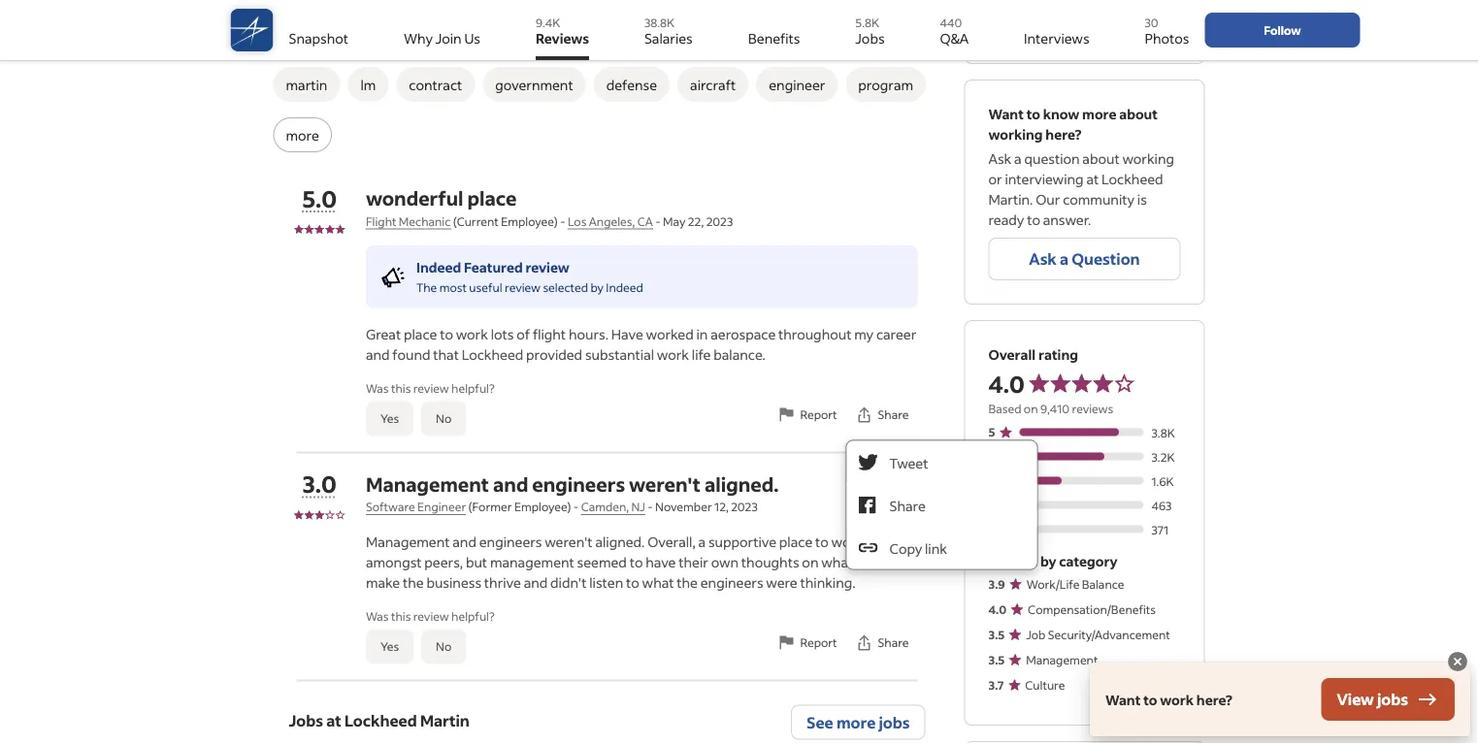 Task type: locate. For each thing, give the bounding box(es) containing it.
and
[[366, 346, 390, 363], [493, 471, 529, 497], [453, 533, 477, 551], [524, 574, 548, 591]]

1 was this review helpful? from the top
[[366, 381, 495, 396]]

martin
[[286, 76, 328, 93]]

1 horizontal spatial weren't
[[629, 471, 701, 497]]

share down tweet
[[890, 497, 926, 515]]

management up amongst
[[366, 533, 450, 551]]

program link
[[846, 67, 926, 102]]

question
[[1025, 150, 1080, 167]]

this down make
[[391, 609, 411, 624]]

reviews
[[536, 29, 589, 47]]

to down security/advancement
[[1144, 691, 1158, 709]]

yes button
[[366, 401, 414, 436], [366, 630, 414, 665]]

employee) inside management and engineers weren't aligned. software engineer (former employee) - camden, nj - november 12, 2023
[[515, 500, 571, 515]]

camden, nj link
[[581, 500, 646, 516]]

place inside wonderful place flight mechanic (current employee) - los angeles, ca - may 22, 2023
[[468, 185, 517, 211]]

about up community
[[1083, 150, 1120, 167]]

more down martin link at the top left of page
[[286, 126, 319, 144]]

1 vertical spatial place
[[404, 325, 437, 343]]

lockheed up is
[[1102, 170, 1164, 188]]

or
[[989, 170, 1003, 188]]

place up thoughts
[[780, 533, 813, 551]]

work down worked
[[657, 346, 689, 363]]

2 vertical spatial engineers
[[701, 574, 764, 591]]

1 horizontal spatial indeed
[[606, 280, 644, 295]]

report down thinking.
[[801, 635, 838, 651]]

1 vertical spatial share button
[[846, 622, 918, 665]]

1 no button from the top
[[421, 401, 466, 436]]

1 horizontal spatial ask
[[1030, 249, 1057, 269]]

2 horizontal spatial a
[[1060, 249, 1069, 269]]

3.5 left job
[[989, 627, 1005, 642]]

0 vertical spatial engineers
[[532, 471, 625, 497]]

report button down throughout
[[769, 394, 846, 436]]

lockheed left martin
[[345, 711, 417, 731]]

share button down thinking.
[[846, 622, 918, 665]]

0 vertical spatial no
[[436, 411, 452, 426]]

throughout
[[779, 325, 852, 343]]

0 horizontal spatial ask
[[989, 150, 1012, 167]]

to
[[1027, 105, 1041, 123], [1027, 211, 1041, 229], [440, 325, 453, 343], [816, 533, 829, 551], [630, 553, 643, 571], [626, 574, 640, 591], [1144, 691, 1158, 709]]

2 yes from the top
[[381, 639, 399, 654]]

yes down found
[[381, 411, 399, 426]]

management and engineers weren't aligned. overall, a supportive place to work amongst peers, but management seemed to have their own thoughts on what would make the business thrive and didn't listen to what the engineers were thinking.
[[366, 533, 895, 591]]

no down business
[[436, 639, 452, 654]]

1 horizontal spatial more
[[837, 713, 876, 733]]

was
[[366, 381, 389, 396], [366, 609, 389, 624]]

aligned.
[[705, 471, 779, 497], [596, 533, 645, 551]]

1 vertical spatial employee)
[[515, 500, 571, 515]]

by right selected
[[591, 280, 604, 295]]

management up 'software engineer' link
[[366, 471, 489, 497]]

helpful? down that
[[452, 381, 495, 396]]

5.0 button
[[302, 183, 337, 213]]

2 vertical spatial a
[[699, 533, 706, 551]]

provided
[[526, 346, 583, 363]]

lockheed down lots on the left top of the page
[[462, 346, 524, 363]]

0 vertical spatial by
[[591, 280, 604, 295]]

yes button for second report button
[[366, 630, 414, 665]]

0 vertical spatial at
[[1087, 170, 1099, 188]]

want down security/advancement
[[1106, 691, 1141, 709]]

want for want to work here?
[[1106, 691, 1141, 709]]

contract link
[[396, 67, 475, 102]]

1 yes button from the top
[[366, 401, 414, 436]]

1 vertical spatial aligned.
[[596, 533, 645, 551]]

place up found
[[404, 325, 437, 343]]

employee)
[[501, 214, 558, 229], [515, 500, 571, 515]]

ask a question
[[1030, 249, 1141, 269]]

4.0 out of 5 stars. image up reviews
[[1029, 373, 1136, 394]]

0 horizontal spatial indeed
[[416, 259, 461, 276]]

yes button for 2nd report button from the bottom
[[366, 401, 414, 436]]

yes button down make
[[366, 630, 414, 665]]

1 horizontal spatial lockheed
[[462, 346, 524, 363]]

category
[[1060, 553, 1118, 570]]

1 vertical spatial here?
[[1197, 691, 1233, 709]]

follow button
[[1205, 13, 1361, 48]]

1 3.5 from the top
[[989, 627, 1005, 642]]

3.9
[[989, 577, 1006, 592]]

0 vertical spatial report button
[[769, 394, 846, 436]]

0 vertical spatial 2023
[[707, 214, 733, 229]]

0 vertical spatial aligned.
[[705, 471, 779, 497]]

1 vertical spatial no button
[[421, 630, 466, 665]]

0 vertical spatial 3.5
[[989, 627, 1005, 642]]

tweet
[[890, 454, 929, 472]]

a down answer.
[[1060, 249, 1069, 269]]

2023 right 22,
[[707, 214, 733, 229]]

security/advancement
[[1048, 627, 1171, 642]]

0 vertical spatial was this review helpful?
[[366, 381, 495, 396]]

2 this from the top
[[391, 609, 411, 624]]

3.5 for job security/advancement
[[989, 627, 1005, 642]]

1 vertical spatial was
[[366, 609, 389, 624]]

2 report button from the top
[[769, 622, 846, 665]]

employee) left los
[[501, 214, 558, 229]]

our
[[1036, 191, 1061, 208]]

to up that
[[440, 325, 453, 343]]

working up is
[[1123, 150, 1175, 167]]

no button down business
[[421, 630, 466, 665]]

1 vertical spatial was this review helpful?
[[366, 609, 495, 624]]

featured
[[464, 259, 523, 276]]

440 q&a
[[940, 15, 969, 47]]

ask inside want to know more about working here? ask a question about working or interviewing at lockheed martin. our community is ready to answer.
[[989, 150, 1012, 167]]

management up culture
[[1027, 652, 1099, 668]]

1 vertical spatial report
[[801, 635, 838, 651]]

2 the from the left
[[677, 574, 698, 591]]

report button down thinking.
[[769, 622, 846, 665]]

to up thinking.
[[816, 533, 829, 551]]

0 horizontal spatial want
[[989, 105, 1024, 123]]

work/life balance
[[1027, 577, 1125, 592]]

0 vertical spatial no button
[[421, 401, 466, 436]]

working up question
[[989, 126, 1043, 143]]

0 horizontal spatial jobs
[[879, 713, 910, 733]]

the down amongst
[[403, 574, 424, 591]]

0 vertical spatial working
[[989, 126, 1043, 143]]

a inside want to know more about working here? ask a question about working or interviewing at lockheed martin. our community is ready to answer.
[[1015, 150, 1022, 167]]

weren't inside management and engineers weren't aligned. overall, a supportive place to work amongst peers, but management seemed to have their own thoughts on what would make the business thrive and didn't listen to what the engineers were thinking.
[[545, 533, 593, 551]]

2 vertical spatial share
[[878, 635, 909, 651]]

share button
[[846, 394, 918, 436], [846, 622, 918, 665]]

1 was from the top
[[366, 381, 389, 396]]

2 share button from the top
[[846, 622, 918, 665]]

0 vertical spatial place
[[468, 185, 517, 211]]

didn't
[[551, 574, 587, 591]]

1 helpful? from the top
[[452, 381, 495, 396]]

2 vertical spatial lockheed
[[345, 711, 417, 731]]

defense
[[607, 76, 657, 93]]

- right nj
[[648, 500, 653, 515]]

1 vertical spatial lockheed
[[462, 346, 524, 363]]

1 out of 5 stars based on 371 reviews image
[[989, 519, 1181, 540]]

what up thinking.
[[822, 553, 854, 571]]

0 horizontal spatial weren't
[[545, 533, 593, 551]]

work up would
[[832, 533, 864, 551]]

on left 9,410
[[1024, 401, 1038, 416]]

4.0 down 3.9
[[989, 602, 1007, 617]]

want inside want to know more about working here? ask a question about working or interviewing at lockheed martin. our community is ready to answer.
[[989, 105, 1024, 123]]

on up thinking.
[[802, 553, 819, 571]]

indeed up the
[[416, 259, 461, 276]]

ask down answer.
[[1030, 249, 1057, 269]]

was down make
[[366, 609, 389, 624]]

1 vertical spatial engineers
[[479, 533, 542, 551]]

weren't
[[629, 471, 701, 497], [545, 533, 593, 551]]

1 vertical spatial by
[[1041, 553, 1057, 570]]

2 yes button from the top
[[366, 630, 414, 665]]

and down great at the top of the page
[[366, 346, 390, 363]]

lots
[[491, 325, 514, 343]]

aligned. inside management and engineers weren't aligned. overall, a supportive place to work amongst peers, but management seemed to have their own thoughts on what would make the business thrive and didn't listen to what the engineers were thinking.
[[596, 533, 645, 551]]

1 vertical spatial 2023
[[731, 500, 758, 515]]

yes button down found
[[366, 401, 414, 436]]

place for great
[[404, 325, 437, 343]]

3.5
[[989, 627, 1005, 642], [989, 652, 1005, 668]]

management for management
[[1027, 652, 1099, 668]]

3 out of 5 stars based on 1.6k reviews image
[[989, 471, 1181, 491]]

1 share button from the top
[[846, 394, 918, 436]]

share down would
[[878, 635, 909, 651]]

4.0 out of 5 stars. image
[[1029, 373, 1136, 394], [1029, 373, 1114, 394]]

0 horizontal spatial more
[[286, 126, 319, 144]]

2 no button from the top
[[421, 630, 466, 665]]

1 vertical spatial this
[[391, 609, 411, 624]]

work inside management and engineers weren't aligned. overall, a supportive place to work amongst peers, but management seemed to have their own thoughts on what would make the business thrive and didn't listen to what the engineers were thinking.
[[832, 533, 864, 551]]

engineers inside management and engineers weren't aligned. software engineer (former employee) - camden, nj - november 12, 2023
[[532, 471, 625, 497]]

1 horizontal spatial place
[[468, 185, 517, 211]]

engineer
[[769, 76, 826, 93]]

weren't inside management and engineers weren't aligned. software engineer (former employee) - camden, nj - november 12, 2023
[[629, 471, 701, 497]]

1 vertical spatial 4.0
[[989, 602, 1007, 617]]

2 vertical spatial management
[[1027, 652, 1099, 668]]

engineer link
[[757, 67, 838, 102]]

2 horizontal spatial more
[[1083, 105, 1117, 123]]

share button for 2nd report button from the bottom
[[846, 394, 918, 436]]

1 the from the left
[[403, 574, 424, 591]]

1 horizontal spatial the
[[677, 574, 698, 591]]

1 this from the top
[[391, 381, 411, 396]]

3.0
[[302, 469, 337, 499]]

1 vertical spatial 3.5
[[989, 652, 1005, 668]]

management and engineers weren't aligned. link
[[366, 471, 779, 497]]

indeed
[[416, 259, 461, 276], [606, 280, 644, 295]]

selected
[[543, 280, 588, 295]]

wonderful place link
[[366, 185, 517, 211]]

1 vertical spatial what
[[642, 574, 674, 591]]

0 vertical spatial 4.0
[[989, 368, 1025, 399]]

weren't up november on the left bottom
[[629, 471, 701, 497]]

more right see
[[837, 713, 876, 733]]

aligned. inside management and engineers weren't aligned. software engineer (former employee) - camden, nj - november 12, 2023
[[705, 471, 779, 497]]

want left know
[[989, 105, 1024, 123]]

1 vertical spatial no
[[436, 639, 452, 654]]

0 horizontal spatial lockheed
[[345, 711, 417, 731]]

weren't for management and engineers weren't aligned. overall, a supportive place to work amongst peers, but management seemed to have their own thoughts on what would make the business thrive and didn't listen to what the engineers were thinking.
[[545, 533, 593, 551]]

(former
[[469, 500, 512, 515]]

aligned. up seemed
[[596, 533, 645, 551]]

why
[[404, 29, 433, 47]]

flight
[[366, 214, 397, 229]]

and up (former
[[493, 471, 529, 497]]

0 vertical spatial yes
[[381, 411, 399, 426]]

1 vertical spatial yes
[[381, 639, 399, 654]]

was this review helpful? down business
[[366, 609, 495, 624]]

government link
[[483, 67, 586, 102]]

employee) down management and engineers weren't aligned. link
[[515, 500, 571, 515]]

0 vertical spatial helpful?
[[452, 381, 495, 396]]

the
[[416, 280, 437, 295]]

view
[[1338, 690, 1375, 710]]

based on 9,410 reviews
[[989, 401, 1114, 416]]

no button down that
[[421, 401, 466, 436]]

more right know
[[1083, 105, 1117, 123]]

0 horizontal spatial by
[[591, 280, 604, 295]]

1 horizontal spatial jobs
[[1378, 690, 1409, 710]]

1 horizontal spatial on
[[1024, 401, 1038, 416]]

1 vertical spatial want
[[1106, 691, 1141, 709]]

a up interviewing
[[1015, 150, 1022, 167]]

los
[[568, 214, 587, 229]]

management for management and engineers weren't aligned. software engineer (former employee) - camden, nj - november 12, 2023
[[366, 471, 489, 497]]

0 vertical spatial lockheed
[[1102, 170, 1164, 188]]

review down that
[[413, 381, 449, 396]]

share button up tweet
[[846, 394, 918, 436]]

management inside management and engineers weren't aligned. overall, a supportive place to work amongst peers, but management seemed to have their own thoughts on what would make the business thrive and didn't listen to what the engineers were thinking.
[[366, 533, 450, 551]]

0 vertical spatial report
[[801, 407, 838, 422]]

and inside management and engineers weren't aligned. software engineer (former employee) - camden, nj - november 12, 2023
[[493, 471, 529, 497]]

jobs right see
[[879, 713, 910, 733]]

report down throughout
[[801, 407, 838, 422]]

1 horizontal spatial jobs
[[856, 29, 885, 47]]

0 horizontal spatial the
[[403, 574, 424, 591]]

0 vertical spatial more
[[1083, 105, 1117, 123]]

and down management
[[524, 574, 548, 591]]

own
[[711, 553, 739, 571]]

ask up or
[[989, 150, 1012, 167]]

no button for yes button for 2nd report button from the bottom
[[421, 401, 466, 436]]

place up the (current
[[468, 185, 517, 211]]

management and engineers weren't aligned. software engineer (former employee) - camden, nj - november 12, 2023
[[366, 471, 779, 515]]

was down great at the top of the page
[[366, 381, 389, 396]]

0 vertical spatial here?
[[1046, 126, 1082, 143]]

close image
[[1447, 651, 1470, 674]]

was this review helpful? down that
[[366, 381, 495, 396]]

1 horizontal spatial here?
[[1197, 691, 1233, 709]]

what
[[822, 553, 854, 571], [642, 574, 674, 591]]

yes down make
[[381, 639, 399, 654]]

1 vertical spatial management
[[366, 533, 450, 551]]

0 vertical spatial on
[[1024, 401, 1038, 416]]

0 vertical spatial employee)
[[501, 214, 558, 229]]

working
[[989, 126, 1043, 143], [1123, 150, 1175, 167]]

engineers
[[532, 471, 625, 497], [479, 533, 542, 551], [701, 574, 764, 591]]

- down management and engineers weren't aligned. link
[[574, 500, 579, 515]]

0 horizontal spatial aligned.
[[596, 533, 645, 551]]

share up tweet
[[878, 407, 909, 422]]

2 was this review helpful? from the top
[[366, 609, 495, 624]]

2 horizontal spatial lockheed
[[1102, 170, 1164, 188]]

engineers down "own"
[[701, 574, 764, 591]]

and up but
[[453, 533, 477, 551]]

helpful? for yes button for 2nd report button from the bottom
[[452, 381, 495, 396]]

0 vertical spatial share button
[[846, 394, 918, 436]]

snapshot link
[[289, 8, 349, 60]]

photos
[[1145, 29, 1190, 47]]

0 vertical spatial weren't
[[629, 471, 701, 497]]

2 3.5 from the top
[[989, 652, 1005, 668]]

0 vertical spatial jobs
[[1378, 690, 1409, 710]]

0 vertical spatial yes button
[[366, 401, 414, 436]]

lockheed inside want to know more about working here? ask a question about working or interviewing at lockheed martin. our community is ready to answer.
[[1102, 170, 1164, 188]]

salaries
[[645, 29, 693, 47]]

jobs at lockheed martin
[[289, 711, 470, 731]]

jobs right view at right
[[1378, 690, 1409, 710]]

lockheed
[[1102, 170, 1164, 188], [462, 346, 524, 363], [345, 711, 417, 731]]

3.5 up the 3.7
[[989, 652, 1005, 668]]

1 vertical spatial report button
[[769, 622, 846, 665]]

engineers for management and engineers weren't aligned. overall, a supportive place to work amongst peers, but management seemed to have their own thoughts on what would make the business thrive and didn't listen to what the engineers were thinking.
[[479, 533, 542, 551]]

ask a question link
[[989, 238, 1181, 281]]

engineers up management
[[479, 533, 542, 551]]

0 vertical spatial share
[[878, 407, 909, 422]]

helpful? down business
[[452, 609, 495, 624]]

ratings by category
[[989, 553, 1118, 570]]

engineers up the camden,
[[532, 471, 625, 497]]

weren't up seemed
[[545, 533, 593, 551]]

life
[[692, 346, 711, 363]]

to right listen
[[626, 574, 640, 591]]

the down their
[[677, 574, 698, 591]]

november
[[656, 500, 712, 515]]

by up work/life
[[1041, 553, 1057, 570]]

1 vertical spatial at
[[326, 711, 342, 731]]

management inside management and engineers weren't aligned. software engineer (former employee) - camden, nj - november 12, 2023
[[366, 471, 489, 497]]

reviews
[[1073, 401, 1114, 416]]

flight
[[533, 325, 566, 343]]

3.7
[[989, 678, 1004, 693]]

0 horizontal spatial at
[[326, 711, 342, 731]]

to left know
[[1027, 105, 1041, 123]]

jobs
[[1378, 690, 1409, 710], [879, 713, 910, 733]]

this down found
[[391, 381, 411, 396]]

1 horizontal spatial by
[[1041, 553, 1057, 570]]

463
[[1152, 498, 1172, 513]]

2 out of 5 stars based on 463 reviews image
[[989, 495, 1181, 516]]

overall rating
[[989, 346, 1079, 364]]

2023 right 12,
[[731, 500, 758, 515]]

5 out of 5 stars based on 3.8k reviews image
[[989, 422, 1181, 443]]

2023 inside management and engineers weren't aligned. software engineer (former employee) - camden, nj - november 12, 2023
[[731, 500, 758, 515]]

4.0 up based
[[989, 368, 1025, 399]]

3.5 for management
[[989, 652, 1005, 668]]

no down that
[[436, 411, 452, 426]]

indeed up have
[[606, 280, 644, 295]]

0 horizontal spatial working
[[989, 126, 1043, 143]]

0 horizontal spatial on
[[802, 553, 819, 571]]

1 horizontal spatial want
[[1106, 691, 1141, 709]]

0 horizontal spatial a
[[699, 533, 706, 551]]

1 horizontal spatial aligned.
[[705, 471, 779, 497]]

aligned. up 12,
[[705, 471, 779, 497]]

want for want to know more about working here? ask a question about working or interviewing at lockheed martin. our community is ready to answer.
[[989, 105, 1024, 123]]

0 horizontal spatial what
[[642, 574, 674, 591]]

why join us link
[[404, 8, 481, 60]]

a up their
[[699, 533, 706, 551]]

4.0 out of 5 stars. image up 9,410
[[1029, 373, 1114, 394]]

balance.
[[714, 346, 766, 363]]

0 vertical spatial management
[[366, 471, 489, 497]]

about right know
[[1120, 105, 1158, 123]]

0 horizontal spatial place
[[404, 325, 437, 343]]

0 vertical spatial want
[[989, 105, 1024, 123]]

what down have
[[642, 574, 674, 591]]

place inside great place to work lots of flight hours. have worked in aerospace throughout my career and found that lockheed provided substantial work life balance.
[[404, 325, 437, 343]]

2 helpful? from the top
[[452, 609, 495, 624]]

1 horizontal spatial at
[[1087, 170, 1099, 188]]



Task type: describe. For each thing, give the bounding box(es) containing it.
management for management and engineers weren't aligned. overall, a supportive place to work amongst peers, but management seemed to have their own thoughts on what would make the business thrive and didn't listen to what the engineers were thinking.
[[366, 533, 450, 551]]

rating
[[1039, 346, 1079, 364]]

worked
[[646, 325, 694, 343]]

2 was from the top
[[366, 609, 389, 624]]

more inside want to know more about working here? ask a question about working or interviewing at lockheed martin. our community is ready to answer.
[[1083, 105, 1117, 123]]

view jobs link
[[1322, 679, 1455, 721]]

on inside management and engineers weren't aligned. overall, a supportive place to work amongst peers, but management seemed to have their own thoughts on what would make the business thrive and didn't listen to what the engineers were thinking.
[[802, 553, 819, 571]]

30 photos
[[1145, 15, 1190, 47]]

is
[[1138, 191, 1148, 208]]

1 4.0 from the top
[[989, 368, 1025, 399]]

their
[[679, 553, 709, 571]]

lm
[[361, 76, 376, 93]]

5.0
[[302, 183, 337, 213]]

government
[[495, 76, 574, 93]]

angeles,
[[589, 214, 635, 229]]

lockheed inside great place to work lots of flight hours. have worked in aerospace throughout my career and found that lockheed provided substantial work life balance.
[[462, 346, 524, 363]]

Input keywords to search reviews field
[[304, 9, 934, 51]]

employee) inside wonderful place flight mechanic (current employee) - los angeles, ca - may 22, 2023
[[501, 214, 558, 229]]

want to work here?
[[1106, 691, 1233, 709]]

engineers for management and engineers weren't aligned. software engineer (former employee) - camden, nj - november 12, 2023
[[532, 471, 625, 497]]

camden,
[[581, 500, 629, 515]]

job
[[1027, 627, 1046, 642]]

thinking.
[[801, 574, 856, 591]]

found
[[393, 346, 431, 363]]

overall,
[[648, 533, 696, 551]]

useful
[[469, 280, 503, 295]]

helpful? for yes button associated with second report button
[[452, 609, 495, 624]]

in
[[697, 325, 708, 343]]

overall
[[989, 346, 1036, 364]]

here? inside want to know more about working here? ask a question about working or interviewing at lockheed martin. our community is ready to answer.
[[1046, 126, 1082, 143]]

4 out of 5 stars based on 3.2k reviews image
[[989, 447, 1181, 467]]

371
[[1152, 522, 1169, 537]]

1 report button from the top
[[769, 394, 846, 436]]

great place to work lots of flight hours. have worked in aerospace throughout my career and found that lockheed provided substantial work life balance.
[[366, 325, 917, 363]]

0 vertical spatial jobs
[[856, 29, 885, 47]]

benefits
[[748, 29, 801, 47]]

1 no from the top
[[436, 411, 452, 426]]

share button for second report button
[[846, 622, 918, 665]]

440
[[940, 15, 963, 30]]

interviews
[[1024, 29, 1090, 47]]

weren't for management and engineers weren't aligned. software engineer (former employee) - camden, nj - november 12, 2023
[[629, 471, 701, 497]]

work left lots on the left top of the page
[[456, 325, 488, 343]]

1 vertical spatial share
[[890, 497, 926, 515]]

listen
[[590, 574, 624, 591]]

flight mechanic link
[[366, 214, 451, 230]]

based
[[989, 401, 1022, 416]]

- left los
[[560, 214, 566, 229]]

0 vertical spatial about
[[1120, 105, 1158, 123]]

review down business
[[413, 609, 449, 624]]

22,
[[688, 214, 704, 229]]

1 report from the top
[[801, 407, 838, 422]]

aligned. for management and engineers weren't aligned. software engineer (former employee) - camden, nj - november 12, 2023
[[705, 471, 779, 497]]

follow
[[1265, 22, 1302, 37]]

1 horizontal spatial working
[[1123, 150, 1175, 167]]

more inside button
[[286, 126, 319, 144]]

seemed
[[577, 553, 627, 571]]

5
[[989, 425, 996, 440]]

0 vertical spatial indeed
[[416, 259, 461, 276]]

review up selected
[[526, 259, 570, 276]]

0 vertical spatial what
[[822, 553, 854, 571]]

1 vertical spatial ask
[[1030, 249, 1057, 269]]

aircraft
[[690, 76, 736, 93]]

3.8k
[[1152, 425, 1176, 440]]

work/life
[[1027, 577, 1080, 592]]

a inside management and engineers weren't aligned. overall, a supportive place to work amongst peers, but management seemed to have their own thoughts on what would make the business thrive and didn't listen to what the engineers were thinking.
[[699, 533, 706, 551]]

would
[[856, 553, 895, 571]]

1 vertical spatial a
[[1060, 249, 1069, 269]]

2 4.0 from the top
[[989, 602, 1007, 617]]

compensation/benefits
[[1028, 602, 1156, 617]]

to left have
[[630, 553, 643, 571]]

2023 inside wonderful place flight mechanic (current employee) - los angeles, ca - may 22, 2023
[[707, 214, 733, 229]]

see more jobs
[[807, 713, 910, 733]]

of
[[517, 325, 530, 343]]

and inside great place to work lots of flight hours. have worked in aerospace throughout my career and found that lockheed provided substantial work life balance.
[[366, 346, 390, 363]]

q&a
[[940, 29, 969, 47]]

contract
[[409, 76, 462, 93]]

software engineer link
[[366, 500, 466, 516]]

but
[[466, 553, 488, 571]]

copy link
[[890, 540, 948, 557]]

1 vertical spatial about
[[1083, 150, 1120, 167]]

review down featured on the top of page
[[505, 280, 541, 295]]

ratings
[[989, 553, 1038, 570]]

1 vertical spatial jobs
[[289, 711, 323, 731]]

to inside great place to work lots of flight hours. have worked in aerospace throughout my career and found that lockheed provided substantial work life balance.
[[440, 325, 453, 343]]

snapshot
[[289, 29, 349, 47]]

martin.
[[989, 191, 1034, 208]]

know
[[1044, 105, 1080, 123]]

supportive
[[709, 533, 777, 551]]

this for yes button for 2nd report button from the bottom
[[391, 381, 411, 396]]

work down security/advancement
[[1161, 691, 1194, 709]]

lm link
[[348, 67, 389, 102]]

thoughts
[[742, 553, 800, 571]]

answer.
[[1044, 211, 1092, 229]]

great
[[366, 325, 401, 343]]

1 yes from the top
[[381, 411, 399, 426]]

1 vertical spatial jobs
[[879, 713, 910, 733]]

this for yes button associated with second report button
[[391, 609, 411, 624]]

2 report from the top
[[801, 635, 838, 651]]

2 vertical spatial more
[[837, 713, 876, 733]]

career
[[877, 325, 917, 343]]

ca
[[638, 214, 653, 229]]

indeed featured review the most useful review selected by indeed
[[416, 259, 644, 295]]

have
[[611, 325, 644, 343]]

community
[[1063, 191, 1135, 208]]

make
[[366, 574, 400, 591]]

nj
[[632, 500, 646, 515]]

view jobs
[[1338, 690, 1409, 710]]

interviewing
[[1005, 170, 1084, 188]]

to down our
[[1027, 211, 1041, 229]]

that
[[433, 346, 459, 363]]

- right ca
[[656, 214, 661, 229]]

us
[[465, 29, 481, 47]]

substantial
[[585, 346, 655, 363]]

link
[[925, 540, 948, 557]]

1.6k
[[1152, 474, 1174, 489]]

aligned. for management and engineers weren't aligned. overall, a supportive place to work amongst peers, but management seemed to have their own thoughts on what would make the business thrive and didn't listen to what the engineers were thinking.
[[596, 533, 645, 551]]

copy
[[890, 540, 923, 557]]

by inside indeed featured review the most useful review selected by indeed
[[591, 280, 604, 295]]

most
[[440, 280, 467, 295]]

no button for yes button associated with second report button
[[421, 630, 466, 665]]

place inside management and engineers weren't aligned. overall, a supportive place to work amongst peers, but management seemed to have their own thoughts on what would make the business thrive and didn't listen to what the engineers were thinking.
[[780, 533, 813, 551]]

may
[[663, 214, 686, 229]]

hours.
[[569, 325, 609, 343]]

question
[[1072, 249, 1141, 269]]

why join us
[[404, 29, 481, 47]]

my
[[855, 325, 874, 343]]

(current
[[453, 214, 499, 229]]

place for wonderful
[[468, 185, 517, 211]]

9.4k
[[536, 15, 561, 30]]

interviews link
[[1024, 8, 1090, 60]]

2 no from the top
[[436, 639, 452, 654]]

aerospace
[[711, 325, 776, 343]]

1 vertical spatial indeed
[[606, 280, 644, 295]]

9.4k reviews
[[536, 15, 589, 47]]

program
[[859, 76, 914, 93]]

at inside want to know more about working here? ask a question about working or interviewing at lockheed martin. our community is ready to answer.
[[1087, 170, 1099, 188]]

benefits link
[[748, 8, 801, 60]]

3.0 button
[[302, 469, 337, 499]]



Task type: vqa. For each thing, say whether or not it's contained in the screenshot.
Transit information image
no



